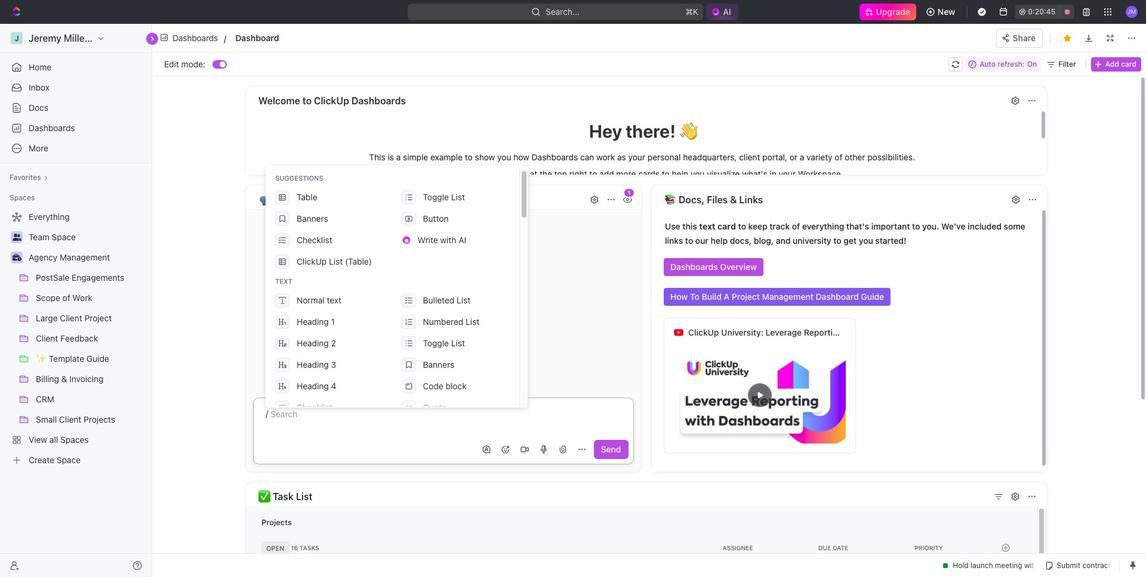 Task type: locate. For each thing, give the bounding box(es) containing it.
1 horizontal spatial help
[[711, 236, 728, 246]]

0 horizontal spatial a
[[396, 152, 401, 162]]

heading left 3
[[297, 360, 329, 370]]

1 horizontal spatial of
[[835, 152, 843, 162]]

your
[[628, 152, 645, 162], [779, 169, 796, 179]]

task
[[273, 492, 294, 503]]

1 horizontal spatial you
[[691, 169, 705, 179]]

toggle list down numbered
[[423, 338, 465, 349]]

show
[[475, 152, 495, 162]]

dashboards inside sidebar navigation
[[29, 123, 75, 133]]

heading for heading 3
[[297, 360, 329, 370]]

management
[[60, 253, 110, 263], [762, 292, 814, 302]]

edit
[[164, 59, 179, 69]]

4 heading from the top
[[297, 381, 329, 392]]

0 vertical spatial of
[[835, 152, 843, 162]]

2 vertical spatial you
[[859, 236, 873, 246]]

0 horizontal spatial add
[[487, 169, 504, 179]]

visualize
[[707, 169, 740, 179]]

reporting
[[804, 328, 843, 338]]

0 horizontal spatial with
[[440, 235, 456, 245]]

0 horizontal spatial management
[[60, 253, 110, 263]]

docs,
[[730, 236, 752, 246]]

1 vertical spatial help
[[711, 236, 728, 246]]

heading 2
[[297, 338, 336, 349]]

projects
[[261, 518, 292, 528]]

0 horizontal spatial text
[[327, 295, 341, 306]]

1 vertical spatial at
[[530, 169, 537, 179]]

table
[[297, 192, 317, 202]]

the
[[540, 169, 552, 179]]

of left other
[[835, 152, 843, 162]]

toggle list
[[423, 192, 465, 202], [423, 338, 465, 349]]

to right 'welcome' on the top left
[[302, 96, 312, 106]]

0 horizontal spatial you
[[497, 152, 511, 162]]

send button
[[594, 441, 628, 460]]

📚 docs, files & links button
[[664, 192, 1004, 208]]

we've
[[941, 221, 966, 232]]

0 vertical spatial help
[[672, 169, 688, 179]]

1 horizontal spatial your
[[779, 169, 796, 179]]

banners down table
[[297, 214, 328, 224]]

to up docs,
[[738, 221, 746, 232]]

heading left 1
[[297, 317, 329, 327]]

clickup right 'welcome' on the top left
[[314, 96, 349, 106]]

clickup down build
[[688, 328, 719, 338]]

1
[[331, 317, 335, 327]]

you right the get at right top
[[859, 236, 873, 246]]

1 vertical spatial text
[[327, 295, 341, 306]]

1 vertical spatial checklist
[[297, 403, 332, 413]]

a
[[396, 152, 401, 162], [800, 152, 804, 162]]

normal text
[[297, 295, 341, 306]]

numbered
[[423, 317, 463, 327]]

clickup for clickup university: leverage reporting with dashboards
[[688, 328, 719, 338]]

personal
[[648, 152, 681, 162]]

1 vertical spatial toggle
[[423, 338, 449, 349]]

dashboards link up mode:
[[157, 29, 222, 47]]

get
[[844, 236, 857, 246]]

with
[[440, 235, 456, 245], [845, 328, 862, 338]]

0 vertical spatial dashboards link
[[157, 29, 222, 47]]

your right in
[[779, 169, 796, 179]]

0 vertical spatial at
[[1041, 29, 1048, 39]]

card down clickup logo in the right top of the page
[[1121, 59, 1137, 68]]

heading left 2 at bottom
[[297, 338, 329, 349]]

refresh:
[[998, 59, 1025, 68]]

build
[[702, 292, 722, 302]]

of right the track
[[792, 221, 800, 232]]

0 horizontal spatial card
[[718, 221, 736, 232]]

add card
[[1105, 59, 1137, 68]]

you down the headquarters,
[[691, 169, 705, 179]]

help
[[672, 169, 688, 179], [711, 236, 728, 246]]

welcome
[[258, 96, 300, 106]]

0 vertical spatial toggle list
[[423, 192, 465, 202]]

list right task at the left
[[296, 492, 312, 503]]

clickup inside button
[[314, 96, 349, 106]]

None text field
[[235, 30, 567, 45]]

docs,
[[679, 195, 705, 205]]

0 vertical spatial checklist
[[297, 235, 332, 245]]

banners
[[297, 214, 328, 224], [423, 360, 454, 370]]

1 horizontal spatial banners
[[423, 360, 454, 370]]

0 horizontal spatial of
[[792, 221, 800, 232]]

management right agency
[[60, 253, 110, 263]]

1 horizontal spatial dashboards link
[[157, 29, 222, 47]]

agency
[[29, 253, 57, 263]]

🗣 chat
[[258, 195, 296, 205]]

headquarters,
[[683, 152, 737, 162]]

0 vertical spatial banners
[[297, 214, 328, 224]]

1 horizontal spatial management
[[762, 292, 814, 302]]

add inside button
[[1105, 59, 1119, 68]]

you
[[497, 152, 511, 162], [691, 169, 705, 179], [859, 236, 873, 246]]

new button
[[921, 2, 962, 21]]

heading left 4
[[297, 381, 329, 392]]

toggle up button
[[423, 192, 449, 202]]

new
[[938, 7, 955, 17]]

1 toggle list from the top
[[423, 192, 465, 202]]

list left (table)
[[329, 257, 343, 267]]

blog,
[[754, 236, 774, 246]]

2 heading from the top
[[297, 338, 329, 349]]

dashboards overview
[[670, 262, 757, 272]]

clickup list (table)
[[297, 257, 372, 267]]

1 vertical spatial management
[[762, 292, 814, 302]]

1 horizontal spatial add
[[1105, 59, 1119, 68]]

clickup up normal
[[297, 257, 327, 267]]

dashboards link down 'docs' link on the left
[[5, 119, 147, 138]]

heading for heading 1
[[297, 317, 329, 327]]

2 toggle list from the top
[[423, 338, 465, 349]]

text up our
[[699, 221, 715, 232]]

0 horizontal spatial dashboards link
[[5, 119, 147, 138]]

1 vertical spatial clickup
[[297, 257, 327, 267]]

banners up code
[[423, 360, 454, 370]]

add right [+
[[487, 169, 504, 179]]

management up the leverage on the bottom
[[762, 292, 814, 302]]

0 horizontal spatial at
[[530, 169, 537, 179]]

spaces
[[10, 193, 35, 202]]

how
[[514, 152, 529, 162]]

at left the
[[530, 169, 537, 179]]

dashboards down 'docs'
[[29, 123, 75, 133]]

you left how on the top left
[[497, 152, 511, 162]]

started!
[[875, 236, 906, 246]]

🗣
[[258, 195, 272, 205]]

upgrade link
[[859, 4, 916, 20]]

1 heading from the top
[[297, 317, 329, 327]]

0 vertical spatial with
[[440, 235, 456, 245]]

1 vertical spatial with
[[845, 328, 862, 338]]

at
[[1041, 29, 1048, 39], [530, 169, 537, 179]]

1 horizontal spatial a
[[800, 152, 804, 162]]

1 vertical spatial toggle list
[[423, 338, 465, 349]]

1 vertical spatial banners
[[423, 360, 454, 370]]

1 vertical spatial you
[[691, 169, 705, 179]]

to left show
[[465, 152, 473, 162]]

card
[[1121, 59, 1137, 68], [718, 221, 736, 232]]

1 vertical spatial add
[[487, 169, 504, 179]]

checklist down heading 4
[[297, 403, 332, 413]]

or
[[790, 152, 798, 162]]

1:07
[[1050, 29, 1065, 39]]

keep
[[748, 221, 767, 232]]

of
[[835, 152, 843, 162], [792, 221, 800, 232]]

guide
[[861, 292, 884, 302]]

text up 1
[[327, 295, 341, 306]]

1 horizontal spatial card
[[1121, 59, 1137, 68]]

your right the as
[[628, 152, 645, 162]]

1 vertical spatial dashboards link
[[5, 119, 147, 138]]

0 vertical spatial text
[[699, 221, 715, 232]]

0 vertical spatial toggle
[[423, 192, 449, 202]]

1 a from the left
[[396, 152, 401, 162]]

dashboards up this
[[351, 96, 406, 106]]

toggle down numbered
[[423, 338, 449, 349]]

3 heading from the top
[[297, 360, 329, 370]]

client
[[739, 152, 760, 162]]

1 horizontal spatial at
[[1041, 29, 1048, 39]]

work
[[596, 152, 615, 162]]

clickup university: leverage reporting with dashboards
[[688, 328, 911, 338]]

list inside button
[[296, 492, 312, 503]]

checklist up clickup list (table)
[[297, 235, 332, 245]]

as
[[617, 152, 626, 162]]

2 vertical spatial clickup
[[688, 328, 719, 338]]

a right or
[[800, 152, 804, 162]]

that's
[[846, 221, 869, 232]]

a right the is at the left
[[396, 152, 401, 162]]

2 horizontal spatial you
[[859, 236, 873, 246]]

0 vertical spatial management
[[60, 253, 110, 263]]

favorites button
[[5, 171, 53, 185]]

toggle list up button
[[423, 192, 465, 202]]

at for card]
[[530, 169, 537, 179]]

0 vertical spatial clickup
[[314, 96, 349, 106]]

to left the get at right top
[[834, 236, 842, 246]]

at for 2023
[[1041, 29, 1048, 39]]

list right numbered
[[466, 317, 480, 327]]

dec 13, 2023 at 1:07 pm
[[991, 29, 1079, 39]]

card up docs,
[[718, 221, 736, 232]]

1 horizontal spatial text
[[699, 221, 715, 232]]

heading
[[297, 317, 329, 327], [297, 338, 329, 349], [297, 360, 329, 370], [297, 381, 329, 392]]

what's
[[742, 169, 768, 179]]

2 a from the left
[[800, 152, 804, 162]]

with left the ai
[[440, 235, 456, 245]]

portal,
[[762, 152, 787, 162]]

help right our
[[711, 236, 728, 246]]

0 horizontal spatial your
[[628, 152, 645, 162]]

0 vertical spatial card
[[1121, 59, 1137, 68]]

to
[[302, 96, 312, 106], [465, 152, 473, 162], [589, 169, 597, 179], [662, 169, 670, 179], [738, 221, 746, 232], [912, 221, 920, 232], [685, 236, 693, 246], [834, 236, 842, 246]]

add
[[1105, 59, 1119, 68], [487, 169, 504, 179]]

1 checklist from the top
[[297, 235, 332, 245]]

🗣 chat button
[[258, 192, 583, 208]]

add down clickup logo in the right top of the page
[[1105, 59, 1119, 68]]

help down personal
[[672, 169, 688, 179]]

0 vertical spatial add
[[1105, 59, 1119, 68]]

included
[[968, 221, 1002, 232]]

management inside agency management link
[[60, 253, 110, 263]]

bulleted
[[423, 295, 454, 306]]

1 vertical spatial of
[[792, 221, 800, 232]]

other
[[845, 152, 865, 162]]

variety
[[807, 152, 833, 162]]

links
[[665, 236, 683, 246]]

welcome to clickup dashboards button
[[258, 93, 1004, 109]]

at left the 1:07 on the right of the page
[[1041, 29, 1048, 39]]

with right reporting
[[845, 328, 862, 338]]

how
[[670, 292, 688, 302]]

📚
[[664, 195, 676, 205]]



Task type: describe. For each thing, give the bounding box(es) containing it.
right
[[569, 169, 587, 179]]

✅
[[258, 492, 270, 503]]

clickup logo image
[[1087, 29, 1140, 39]]

bulleted list
[[423, 295, 471, 306]]

you inside the to keep track of everything that's important to you. we've included some links to our help docs, blog, and university to get you started!
[[859, 236, 873, 246]]

workspace.
[[798, 169, 843, 179]]

docs
[[29, 103, 48, 113]]

dec
[[991, 29, 1005, 39]]

normal
[[297, 295, 325, 306]]

home link
[[5, 58, 147, 77]]

this is a simple example to show you how dashboards can work as your personal headquarters, client portal, or a variety of other possibilities.
[[369, 152, 917, 162]]

3
[[331, 360, 336, 370]]

business time image
[[12, 254, 21, 261]]

links
[[739, 195, 763, 205]]

list up numbered list
[[457, 295, 471, 306]]

hey there! 👋
[[589, 121, 698, 141]]

write with ai
[[418, 235, 466, 245]]

edit mode:
[[164, 59, 205, 69]]

dashboard
[[816, 292, 859, 302]]

upgrade
[[876, 7, 910, 17]]

1 vertical spatial card
[[718, 221, 736, 232]]

code
[[423, 381, 443, 392]]

dashboards up mode:
[[173, 33, 218, 43]]

clickup university: leverage reporting with dashboards link
[[688, 319, 911, 347]]

help inside the to keep track of everything that's important to you. we've included some links to our help docs, blog, and university to get you started!
[[711, 236, 728, 246]]

and
[[776, 236, 791, 246]]

📚 docs, files & links
[[664, 195, 763, 205]]

to left our
[[685, 236, 693, 246]]

inbox
[[29, 82, 50, 93]]

track
[[770, 221, 790, 232]]

dashboards inside button
[[351, 96, 406, 106]]

heading for heading 2
[[297, 338, 329, 349]]

0:20:45
[[1028, 7, 1056, 16]]

share
[[1013, 33, 1036, 43]]

0:20:45 button
[[1016, 5, 1075, 19]]

agency management link
[[29, 248, 144, 267]]

suggestions
[[275, 174, 323, 182]]

button
[[423, 214, 449, 224]]

list down example
[[451, 192, 465, 202]]

on
[[1027, 59, 1037, 68]]

chat
[[274, 195, 296, 205]]

list down numbered list
[[451, 338, 465, 349]]

important
[[871, 221, 910, 232]]

heading 1
[[297, 317, 335, 327]]

docs link
[[5, 98, 147, 118]]

[+
[[476, 169, 485, 179]]

1 vertical spatial your
[[779, 169, 796, 179]]

card]
[[506, 169, 528, 179]]

to left add
[[589, 169, 597, 179]]

overview
[[720, 262, 757, 272]]

to inside button
[[302, 96, 312, 106]]

dashboards up top
[[532, 152, 578, 162]]

inbox link
[[5, 78, 147, 97]]

possibilities.
[[867, 152, 915, 162]]

0 vertical spatial your
[[628, 152, 645, 162]]

text
[[275, 278, 292, 285]]

write
[[418, 235, 438, 245]]

top
[[554, 169, 567, 179]]

code block
[[423, 381, 467, 392]]

this
[[683, 221, 697, 232]]

1 horizontal spatial with
[[845, 328, 862, 338]]

13,
[[1007, 29, 1018, 39]]

1 toggle from the top
[[423, 192, 449, 202]]

heading 3
[[297, 360, 336, 370]]

[+ add card] at the top right to add more cards to help you visualize what's in your workspace.
[[476, 169, 843, 179]]

dashboards down our
[[670, 262, 718, 272]]

to
[[690, 292, 700, 302]]

more
[[616, 169, 636, 179]]

some
[[1004, 221, 1025, 232]]

example
[[430, 152, 463, 162]]

of inside the to keep track of everything that's important to you. we've included some links to our help docs, blog, and university to get you started!
[[792, 221, 800, 232]]

university:
[[721, 328, 764, 338]]

2 toggle from the top
[[423, 338, 449, 349]]

heading for heading 4
[[297, 381, 329, 392]]

add card button
[[1091, 57, 1141, 71]]

cards
[[638, 169, 660, 179]]

can
[[580, 152, 594, 162]]

dashboards down guide
[[864, 328, 911, 338]]

&
[[730, 195, 737, 205]]

2 checklist from the top
[[297, 403, 332, 413]]

clickup for clickup list (table)
[[297, 257, 327, 267]]

card inside button
[[1121, 59, 1137, 68]]

files
[[707, 195, 728, 205]]

(table)
[[345, 257, 372, 267]]

agency management
[[29, 253, 110, 263]]

use
[[665, 221, 680, 232]]

sidebar navigation
[[0, 24, 152, 578]]

0 horizontal spatial help
[[672, 169, 688, 179]]

how to build a project management dashboard guide
[[670, 292, 884, 302]]

add
[[599, 169, 614, 179]]

is
[[388, 152, 394, 162]]

to keep track of everything that's important to you. we've included some links to our help docs, blog, and university to get you started!
[[665, 221, 1028, 246]]

home
[[29, 62, 51, 72]]

2023
[[1020, 29, 1039, 39]]

👋
[[680, 121, 698, 141]]

/
[[266, 409, 268, 419]]

to down personal
[[662, 169, 670, 179]]

⌘k
[[686, 7, 699, 17]]

4
[[331, 381, 336, 392]]

to left you.
[[912, 221, 920, 232]]

mode:
[[181, 59, 205, 69]]

in
[[770, 169, 777, 179]]

0 horizontal spatial banners
[[297, 214, 328, 224]]

0 vertical spatial you
[[497, 152, 511, 162]]

quote
[[423, 403, 447, 413]]

there!
[[626, 121, 676, 141]]

university
[[793, 236, 831, 246]]



Task type: vqa. For each thing, say whether or not it's contained in the screenshot.
Welcome
yes



